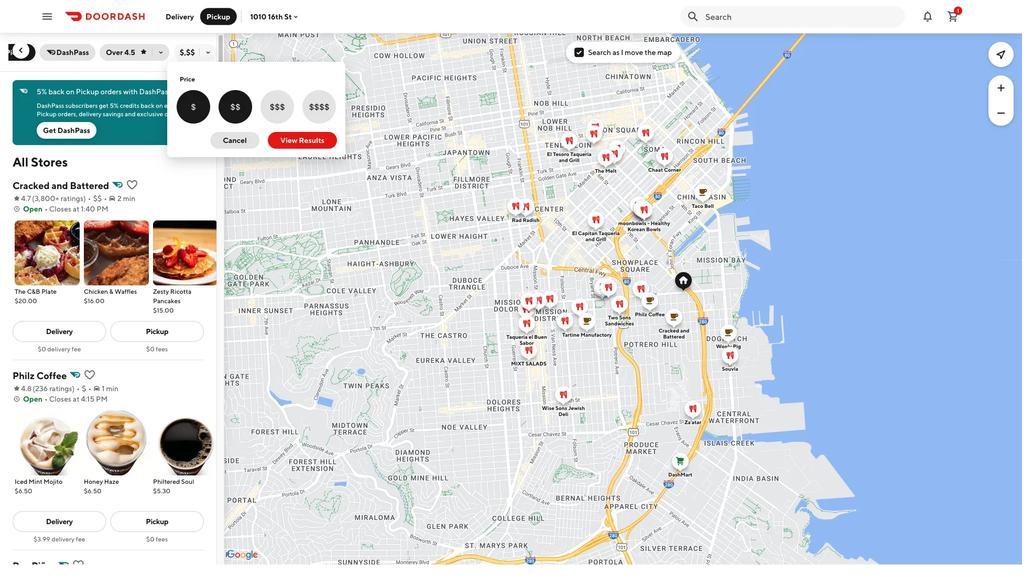Task type: describe. For each thing, give the bounding box(es) containing it.
Search as I move the map checkbox
[[575, 48, 584, 57]]

pancakes
[[153, 297, 181, 305]]

average rating of 4.8 out of 5 element
[[13, 384, 32, 394]]

delivery for philz coffee
[[46, 518, 73, 526]]

back inside dashpass subscribers get 5% credits back on eligible pickup orders, delivery savings and exclusive offers.
[[141, 102, 154, 109]]

( for philz
[[33, 385, 35, 393]]

Store search: begin typing to search for stores available on DoorDash text field
[[706, 11, 899, 22]]

4:15
[[81, 395, 95, 404]]

search as i move the map
[[588, 48, 672, 57]]

get
[[43, 126, 56, 135]]

$20.00
[[15, 297, 37, 305]]

over
[[106, 48, 123, 57]]

all
[[13, 154, 28, 169]]

$0 up 236
[[38, 345, 46, 353]]

honey haze image
[[84, 411, 149, 476]]

delivery inside button
[[166, 12, 194, 21]]

orders
[[101, 87, 122, 96]]

zesty ricotta pancakes image
[[153, 221, 218, 286]]

pickup down $5.30 in the bottom of the page
[[146, 518, 168, 526]]

delivery for cracked and battered
[[46, 327, 73, 336]]

results
[[299, 136, 325, 145]]

0 vertical spatial click to add this store to your saved list image
[[126, 179, 138, 191]]

( 3,800+ ratings )
[[32, 194, 86, 203]]

1 horizontal spatial pickup button
[[200, 8, 237, 25]]

( 236 ratings )
[[33, 385, 75, 393]]

16th
[[268, 12, 283, 21]]

philtered
[[153, 478, 180, 485]]

zesty
[[153, 288, 169, 295]]

fees for philz coffee
[[156, 536, 168, 543]]

open menu image
[[41, 10, 53, 23]]

get
[[99, 102, 109, 109]]

at for and
[[73, 205, 79, 213]]

chicken & waffles $16.00
[[84, 288, 137, 305]]

map
[[658, 48, 672, 57]]

pickup right delivery button
[[207, 12, 230, 21]]

and inside dashpass subscribers get 5% credits back on eligible pickup orders, delivery savings and exclusive offers.
[[125, 110, 136, 117]]

$$
[[93, 194, 102, 203]]

click to add this store to your saved list image
[[83, 369, 96, 382]]

closes for coffee
[[49, 395, 71, 404]]

pickup inside dashpass subscribers get 5% credits back on eligible pickup orders, delivery savings and exclusive offers.
[[37, 110, 57, 117]]

pickup link for cracked and battered
[[110, 321, 204, 342]]

over 4.5 button
[[100, 44, 169, 61]]

iced mint mojito $6.50
[[15, 478, 63, 495]]

1010 16th st button
[[250, 12, 300, 21]]

savings
[[103, 110, 124, 117]]

$3.99
[[34, 536, 50, 543]]

$15.00
[[153, 307, 174, 314]]

$,$$ button
[[174, 44, 216, 61]]

st
[[284, 12, 292, 21]]

philtered soul $5.30
[[153, 478, 194, 495]]

stores
[[31, 154, 68, 169]]

&
[[109, 288, 113, 295]]

1010
[[250, 12, 267, 21]]

pm for philz coffee
[[96, 395, 108, 404]]

mint
[[29, 478, 42, 485]]

0 vertical spatial on
[[66, 87, 74, 96]]

0 horizontal spatial back
[[48, 87, 64, 96]]

dashpass up exclusive in the top of the page
[[139, 87, 171, 96]]

exclusive
[[137, 110, 163, 117]]

1 vertical spatial pickup button
[[0, 44, 35, 61]]

previous image
[[17, 46, 25, 55]]

2 items, open order cart image
[[947, 10, 959, 23]]

the inside "the c&b plate $20.00"
[[15, 288, 26, 295]]

the c&b plate image
[[15, 221, 80, 286]]

honey haze $6.50
[[84, 478, 119, 495]]

open for philz
[[23, 395, 42, 404]]

get dashpass
[[43, 126, 90, 135]]

cancel
[[223, 136, 247, 145]]

5% inside dashpass subscribers get 5% credits back on eligible pickup orders, delivery savings and exclusive offers.
[[110, 102, 119, 109]]

ratings for coffee
[[49, 385, 72, 393]]

honey
[[84, 478, 103, 485]]

view results
[[280, 136, 325, 145]]

) for and
[[83, 194, 86, 203]]

dashpass inside dashpass subscribers get 5% credits back on eligible pickup orders, delivery savings and exclusive offers.
[[37, 102, 64, 109]]

dashpass button
[[40, 44, 95, 61]]

soul
[[181, 478, 194, 485]]

price
[[180, 75, 195, 83]]

view
[[280, 136, 298, 145]]

4.8
[[21, 385, 32, 393]]

$3.99 delivery fee
[[34, 536, 85, 543]]

the c&b plate $20.00
[[15, 288, 57, 305]]

dashpass down orders,
[[58, 126, 90, 135]]

closes for and
[[49, 205, 71, 213]]

philtered soul image
[[153, 411, 218, 476]]

eligible
[[164, 102, 185, 109]]

1:40
[[81, 205, 95, 213]]

fee for coffee
[[76, 536, 85, 543]]

subscribers
[[65, 102, 98, 109]]

c&b
[[27, 288, 40, 295]]

• $$
[[88, 194, 102, 203]]

$16.00
[[84, 297, 105, 305]]

$5.30
[[153, 488, 170, 495]]

search
[[588, 48, 611, 57]]

delivery for cracked and battered
[[47, 345, 70, 353]]

the
[[645, 48, 656, 57]]

• down 3,800+
[[45, 205, 48, 213]]

iced
[[15, 478, 27, 485]]

236
[[35, 385, 48, 393]]

notification bell image
[[922, 10, 934, 23]]

move
[[625, 48, 643, 57]]

orders,
[[58, 110, 77, 117]]

• right the $$
[[104, 194, 107, 203]]

get dashpass button
[[37, 122, 97, 139]]

open • closes at 1:40 pm
[[23, 205, 108, 213]]

plate
[[41, 288, 57, 295]]

powered by google image
[[227, 550, 258, 561]]



Task type: vqa. For each thing, say whether or not it's contained in the screenshot.
Company Blog
no



Task type: locate. For each thing, give the bounding box(es) containing it.
fees down $5.30 in the bottom of the page
[[156, 536, 168, 543]]

1 $6.50 from the left
[[15, 488, 32, 495]]

$6.50 down iced
[[15, 488, 32, 495]]

chaat
[[648, 167, 663, 173], [648, 167, 663, 173]]

$0 fees down $5.30 in the bottom of the page
[[146, 536, 168, 543]]

jewish
[[568, 406, 585, 412], [568, 406, 585, 412]]

$6.50 down honey
[[84, 488, 102, 495]]

0 vertical spatial delivery link
[[13, 321, 106, 342]]

mixt
[[511, 361, 525, 367], [511, 361, 525, 367]]

1 vertical spatial delivery
[[47, 345, 70, 353]]

2 min
[[117, 194, 136, 203]]

i
[[621, 48, 623, 57]]

pickup link down $15.00
[[110, 321, 204, 342]]

None checkbox
[[219, 90, 252, 124]]

two
[[608, 315, 618, 321], [608, 315, 618, 321]]

0 vertical spatial pickup button
[[200, 8, 237, 25]]

pm for cracked and battered
[[97, 205, 108, 213]]

pickup up get
[[37, 110, 57, 117]]

click to add this store to your saved list image down $3.99 delivery fee on the left of the page
[[72, 559, 85, 566]]

2
[[117, 194, 122, 203]]

4.7
[[21, 194, 31, 203]]

sons
[[619, 315, 631, 321], [619, 315, 631, 321], [556, 406, 567, 412], [556, 406, 567, 412]]

delivery up $,$$
[[166, 12, 194, 21]]

1 pickup link from the top
[[110, 321, 204, 342]]

open down the 4.8
[[23, 395, 42, 404]]

haze
[[104, 478, 119, 485]]

$0 fees for cracked and battered
[[146, 345, 168, 353]]

1 vertical spatial ratings
[[49, 385, 72, 393]]

delivery up ( 236 ratings )
[[47, 345, 70, 353]]

coffee
[[648, 312, 665, 318], [648, 312, 665, 318], [37, 370, 67, 381]]

1 horizontal spatial on
[[156, 102, 163, 109]]

open for cracked
[[23, 205, 42, 213]]

philz coffee
[[635, 312, 665, 318], [635, 312, 665, 318], [13, 370, 67, 381]]

1 vertical spatial 1
[[102, 385, 105, 393]]

fees down $15.00
[[156, 345, 168, 353]]

• down 236
[[45, 395, 48, 404]]

manufactory
[[581, 332, 612, 338], [581, 332, 612, 338]]

min for cracked and battered
[[123, 194, 136, 203]]

delivery
[[79, 110, 101, 117], [47, 345, 70, 353], [51, 536, 75, 543]]

back up orders,
[[48, 87, 64, 96]]

0 vertical spatial ratings
[[61, 194, 83, 203]]

as
[[613, 48, 620, 57]]

bell
[[705, 203, 714, 209], [705, 203, 714, 209]]

1 open from the top
[[23, 205, 42, 213]]

2 open from the top
[[23, 395, 42, 404]]

) left • $
[[72, 385, 75, 393]]

0 vertical spatial back
[[48, 87, 64, 96]]

$0 fees down $15.00
[[146, 345, 168, 353]]

1 vertical spatial closes
[[49, 395, 71, 404]]

1 vertical spatial pickup link
[[110, 512, 204, 533]]

0 vertical spatial 1
[[957, 8, 959, 14]]

$6.50 inside iced mint mojito $6.50
[[15, 488, 32, 495]]

1 for 1
[[957, 8, 959, 14]]

and
[[125, 110, 136, 117], [559, 157, 568, 163], [559, 157, 568, 163], [52, 180, 68, 191], [586, 236, 595, 242], [586, 236, 595, 242], [680, 328, 690, 334], [680, 328, 690, 334]]

1 vertical spatial back
[[141, 102, 154, 109]]

with
[[123, 87, 138, 96]]

5%
[[37, 87, 47, 96], [110, 102, 119, 109]]

0 horizontal spatial pickup button
[[0, 44, 35, 61]]

$6.50 inside the honey haze $6.50
[[84, 488, 102, 495]]

dashpass up orders,
[[37, 102, 64, 109]]

0 horizontal spatial click to add this store to your saved list image
[[72, 559, 85, 566]]

two sons sandwiches
[[605, 315, 634, 327], [605, 315, 634, 327]]

2 at from the top
[[73, 395, 79, 404]]

tartine manufactory
[[562, 332, 612, 338], [562, 332, 612, 338]]

on up exclusive in the top of the page
[[156, 102, 163, 109]]

1 horizontal spatial $6.50
[[84, 488, 102, 495]]

zoom out image
[[995, 107, 1008, 120]]

cancel button
[[210, 132, 259, 149]]

5% up 'savings' on the top of the page
[[110, 102, 119, 109]]

1 vertical spatial (
[[33, 385, 35, 393]]

delivery down subscribers
[[79, 110, 101, 117]]

delivery right $3.99 at the bottom left of page
[[51, 536, 75, 543]]

0 vertical spatial 5%
[[37, 87, 47, 96]]

dashpass subscribers get 5% credits back on eligible pickup orders, delivery savings and exclusive offers.
[[37, 102, 186, 117]]

1 at from the top
[[73, 205, 79, 213]]

melt
[[605, 168, 617, 174], [605, 168, 617, 174]]

1 vertical spatial )
[[72, 385, 75, 393]]

ratings up open • closes at 1:40 pm
[[61, 194, 83, 203]]

pickup button left 1010
[[200, 8, 237, 25]]

0 horizontal spatial $6.50
[[15, 488, 32, 495]]

average rating of 4.7 out of 5 element
[[13, 193, 31, 204]]

1 button
[[943, 6, 964, 27]]

$6.50
[[15, 488, 32, 495], [84, 488, 102, 495]]

(
[[32, 194, 35, 203], [33, 385, 35, 393]]

za'atar
[[685, 420, 701, 426], [685, 420, 701, 426]]

) left "• $$" at left
[[83, 194, 86, 203]]

chicken & waffles image
[[84, 221, 149, 286]]

0 vertical spatial pm
[[97, 205, 108, 213]]

zesty ricotta pancakes $15.00
[[153, 288, 192, 314]]

delivery link
[[13, 321, 106, 342], [13, 512, 106, 533]]

0 vertical spatial (
[[32, 194, 35, 203]]

min right 2
[[123, 194, 136, 203]]

capitan
[[578, 230, 598, 236], [578, 230, 598, 236]]

2 $0 fees from the top
[[146, 536, 168, 543]]

2 vertical spatial delivery
[[46, 518, 73, 526]]

ratings
[[61, 194, 83, 203], [49, 385, 72, 393]]

waffles
[[115, 288, 137, 295]]

0 vertical spatial )
[[83, 194, 86, 203]]

1 vertical spatial on
[[156, 102, 163, 109]]

cracked and battered
[[13, 180, 109, 191], [659, 328, 690, 340], [659, 328, 690, 340]]

1 min
[[102, 385, 119, 393]]

( right 4.7
[[32, 194, 35, 203]]

min for philz coffee
[[106, 385, 119, 393]]

1 vertical spatial fees
[[156, 536, 168, 543]]

pickup button left dashpass button on the top of the page
[[0, 44, 35, 61]]

fee up • $
[[72, 345, 81, 353]]

1 horizontal spatial back
[[141, 102, 154, 109]]

2 delivery link from the top
[[13, 512, 106, 533]]

closes down ( 3,800+ ratings )
[[49, 205, 71, 213]]

2 fees from the top
[[156, 536, 168, 543]]

at for coffee
[[73, 395, 79, 404]]

tesoro
[[553, 151, 569, 157], [553, 151, 569, 157]]

delivery inside dashpass subscribers get 5% credits back on eligible pickup orders, delivery savings and exclusive offers.
[[79, 110, 101, 117]]

None checkbox
[[177, 90, 210, 124], [261, 90, 294, 124], [302, 90, 336, 124], [177, 90, 210, 124], [261, 90, 294, 124], [302, 90, 336, 124]]

1 horizontal spatial 5%
[[110, 102, 119, 109]]

corner
[[664, 167, 681, 173], [664, 167, 681, 173]]

1 vertical spatial min
[[106, 385, 119, 393]]

0 horizontal spatial on
[[66, 87, 74, 96]]

pm down "1 min"
[[96, 395, 108, 404]]

$
[[82, 385, 86, 393]]

1 delivery link from the top
[[13, 321, 106, 342]]

1 right $
[[102, 385, 105, 393]]

back up exclusive in the top of the page
[[141, 102, 154, 109]]

1 vertical spatial click to add this store to your saved list image
[[72, 559, 85, 566]]

-
[[648, 220, 650, 226], [648, 220, 650, 226]]

$0 for and
[[146, 345, 155, 353]]

0 vertical spatial closes
[[49, 205, 71, 213]]

recenter the map image
[[995, 48, 1008, 61]]

rad radish
[[512, 217, 540, 223], [512, 217, 540, 223]]

on inside dashpass subscribers get 5% credits back on eligible pickup orders, delivery savings and exclusive offers.
[[156, 102, 163, 109]]

• right $
[[88, 385, 91, 393]]

delivery link up $3.99 delivery fee on the left of the page
[[13, 512, 106, 533]]

min right $
[[106, 385, 119, 393]]

moonbowls - healthy korean bowls
[[618, 220, 670, 233], [618, 220, 670, 233]]

1010 16th st
[[250, 12, 292, 21]]

closes down ( 236 ratings )
[[49, 395, 71, 404]]

•
[[88, 194, 91, 203], [104, 194, 107, 203], [45, 205, 48, 213], [77, 385, 80, 393], [88, 385, 91, 393], [45, 395, 48, 404]]

1 inside button
[[957, 8, 959, 14]]

0 vertical spatial delivery
[[166, 12, 194, 21]]

) for coffee
[[72, 385, 75, 393]]

1 vertical spatial delivery
[[46, 327, 73, 336]]

delivery link for coffee
[[13, 512, 106, 533]]

0 vertical spatial at
[[73, 205, 79, 213]]

1 vertical spatial fee
[[76, 536, 85, 543]]

1 $0 fees from the top
[[146, 345, 168, 353]]

1 horizontal spatial min
[[123, 194, 136, 203]]

fees for cracked and battered
[[156, 345, 168, 353]]

0 vertical spatial fee
[[72, 345, 81, 353]]

1 vertical spatial pm
[[96, 395, 108, 404]]

click to add this store to your saved list image
[[126, 179, 138, 191], [72, 559, 85, 566]]

2 closes from the top
[[49, 395, 71, 404]]

on up subscribers
[[66, 87, 74, 96]]

pickup link for philz coffee
[[110, 512, 204, 533]]

delivery
[[166, 12, 194, 21], [46, 327, 73, 336], [46, 518, 73, 526]]

view results button
[[268, 132, 337, 149]]

offers.
[[164, 110, 182, 117]]

0 horizontal spatial )
[[72, 385, 75, 393]]

at left 1:40
[[73, 205, 79, 213]]

pickup up subscribers
[[76, 87, 99, 96]]

taco
[[692, 203, 703, 209], [692, 203, 703, 209]]

delivery up $3.99 delivery fee on the left of the page
[[46, 518, 73, 526]]

open
[[23, 205, 42, 213], [23, 395, 42, 404]]

ricotta
[[170, 288, 192, 295]]

5% back on pickup orders with dashpass
[[37, 87, 171, 96]]

moonbowls
[[618, 220, 646, 226], [618, 220, 646, 226]]

pickup down $15.00
[[146, 327, 168, 336]]

fees
[[156, 345, 168, 353], [156, 536, 168, 543]]

delivery link for and
[[13, 321, 106, 342]]

• left $
[[77, 385, 80, 393]]

dashpass left the over
[[56, 48, 89, 57]]

el
[[547, 151, 552, 157], [547, 151, 552, 157], [572, 230, 577, 236], [572, 230, 577, 236]]

0 vertical spatial $0 fees
[[146, 345, 168, 353]]

0 vertical spatial delivery
[[79, 110, 101, 117]]

pickup button
[[200, 8, 237, 25], [0, 44, 35, 61]]

( right the 4.8
[[33, 385, 35, 393]]

over 4.5
[[106, 48, 135, 57]]

2 $6.50 from the left
[[84, 488, 102, 495]]

mojito
[[44, 478, 63, 485]]

$0 fees
[[146, 345, 168, 353], [146, 536, 168, 543]]

pickup left dashpass button on the top of the page
[[5, 48, 29, 57]]

pig
[[733, 344, 741, 350], [733, 344, 741, 350]]

0 horizontal spatial min
[[106, 385, 119, 393]]

1 vertical spatial delivery link
[[13, 512, 106, 533]]

• $
[[77, 385, 86, 393]]

click to add this store to your saved list image up 2 min
[[126, 179, 138, 191]]

delivery link up $0 delivery fee
[[13, 321, 106, 342]]

0 vertical spatial open
[[23, 205, 42, 213]]

4.5
[[124, 48, 135, 57]]

0 horizontal spatial 1
[[102, 385, 105, 393]]

delivery up $0 delivery fee
[[46, 327, 73, 336]]

fee right $3.99 at the bottom left of page
[[76, 536, 85, 543]]

1 horizontal spatial )
[[83, 194, 86, 203]]

1 horizontal spatial 1
[[957, 8, 959, 14]]

1 vertical spatial at
[[73, 395, 79, 404]]

2 pickup link from the top
[[110, 512, 204, 533]]

0 horizontal spatial 5%
[[37, 87, 47, 96]]

1 vertical spatial 5%
[[110, 102, 119, 109]]

deli
[[559, 412, 568, 418], [559, 412, 568, 418]]

$0 delivery fee
[[38, 345, 81, 353]]

credits
[[120, 102, 139, 109]]

2 vertical spatial delivery
[[51, 536, 75, 543]]

fee for and
[[72, 345, 81, 353]]

delivery button
[[159, 8, 200, 25]]

$,$$
[[180, 48, 195, 57]]

0 vertical spatial fees
[[156, 345, 168, 353]]

ratings for and
[[61, 194, 83, 203]]

open • closes at 4:15 pm
[[23, 395, 108, 404]]

0 vertical spatial pickup link
[[110, 321, 204, 342]]

at left the 4:15
[[73, 395, 79, 404]]

chicken
[[84, 288, 108, 295]]

1 closes from the top
[[49, 205, 71, 213]]

1 for 1 min
[[102, 385, 105, 393]]

( for cracked
[[32, 194, 35, 203]]

1 fees from the top
[[156, 345, 168, 353]]

$0 down $5.30 in the bottom of the page
[[146, 536, 155, 543]]

0 vertical spatial min
[[123, 194, 136, 203]]

el capitan taqueria and grill
[[572, 230, 620, 242], [572, 230, 620, 242]]

$0 down $15.00
[[146, 345, 155, 353]]

1 right notification bell image
[[957, 8, 959, 14]]

delivery for philz coffee
[[51, 536, 75, 543]]

5% up get
[[37, 87, 47, 96]]

korean
[[628, 226, 645, 233], [628, 226, 645, 233]]

all stores
[[13, 154, 68, 169]]

1 vertical spatial $0 fees
[[146, 536, 168, 543]]

1 horizontal spatial click to add this store to your saved list image
[[126, 179, 138, 191]]

pm down the $$
[[97, 205, 108, 213]]

map region
[[196, 0, 1022, 566]]

$0 for coffee
[[146, 536, 155, 543]]

3,800+
[[35, 194, 59, 203]]

at
[[73, 205, 79, 213], [73, 395, 79, 404]]

• left the $$
[[88, 194, 91, 203]]

pickup link down $5.30 in the bottom of the page
[[110, 512, 204, 533]]

zoom in image
[[995, 82, 1008, 94]]

iced mint mojito image
[[15, 411, 80, 476]]

chaat corner the melt
[[595, 167, 681, 174], [595, 167, 681, 174]]

$0 fees for philz coffee
[[146, 536, 168, 543]]

taco bell
[[692, 203, 714, 209], [692, 203, 714, 209]]

ratings up open • closes at 4:15 pm
[[49, 385, 72, 393]]

sabor
[[520, 340, 534, 346], [520, 340, 534, 346]]

1 vertical spatial open
[[23, 395, 42, 404]]

open down 4.7
[[23, 205, 42, 213]]

pickup
[[207, 12, 230, 21], [5, 48, 29, 57], [76, 87, 99, 96], [37, 110, 57, 117], [146, 327, 168, 336], [146, 518, 168, 526]]



